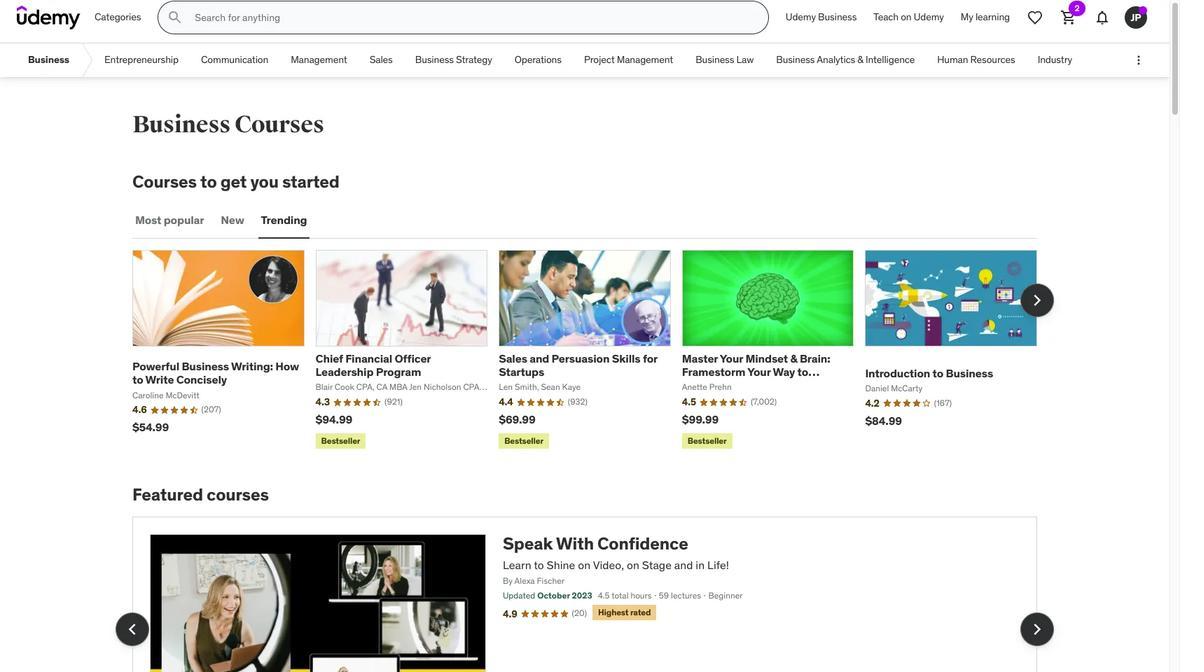 Task type: locate. For each thing, give the bounding box(es) containing it.
0 horizontal spatial and
[[530, 352, 549, 366]]

udemy business link
[[777, 1, 865, 34]]

on down with
[[578, 558, 590, 572]]

business inside 'link'
[[415, 53, 454, 66]]

most popular
[[135, 213, 204, 227]]

speak
[[503, 533, 553, 555]]

started
[[282, 171, 339, 193]]

1 horizontal spatial courses
[[235, 110, 324, 139]]

0 horizontal spatial on
[[578, 558, 590, 572]]

brain:
[[800, 352, 830, 366]]

0 horizontal spatial udemy
[[786, 11, 816, 23]]

1 vertical spatial carousel element
[[116, 517, 1054, 672]]

video,
[[593, 558, 624, 572]]

management link
[[280, 43, 358, 77]]

highest
[[598, 607, 628, 618]]

& left brain:
[[790, 352, 797, 366]]

stage
[[642, 558, 672, 572]]

lectures
[[671, 590, 701, 601]]

udemy business
[[786, 11, 857, 23]]

beginner
[[708, 590, 743, 601]]

0 vertical spatial and
[[530, 352, 549, 366]]

management
[[291, 53, 347, 66], [617, 53, 673, 66]]

highest rated
[[598, 607, 651, 618]]

0 vertical spatial courses
[[235, 110, 324, 139]]

your right master on the bottom right of the page
[[720, 352, 743, 366]]

my
[[961, 11, 973, 23]]

notifications image
[[1094, 9, 1111, 26]]

persuasion
[[552, 352, 609, 366]]

sales and persuasion skills for startups link
[[499, 352, 657, 379]]

to inside master your mindset & brain: framestorm your way to success
[[797, 365, 808, 379]]

1 horizontal spatial on
[[627, 558, 639, 572]]

shine
[[547, 558, 575, 572]]

1 udemy from the left
[[786, 11, 816, 23]]

(20)
[[572, 608, 587, 618]]

on right teach
[[901, 11, 911, 23]]

updated
[[503, 590, 535, 601]]

courses up most popular
[[132, 171, 197, 193]]

1 vertical spatial &
[[790, 352, 797, 366]]

sales inside sales and persuasion skills for startups
[[499, 352, 527, 366]]

1 vertical spatial courses
[[132, 171, 197, 193]]

human resources
[[937, 53, 1015, 66]]

sales left persuasion
[[499, 352, 527, 366]]

chief financial officer leadership program link
[[316, 352, 431, 379]]

you have alerts image
[[1139, 6, 1147, 15]]

business
[[818, 11, 857, 23], [28, 53, 69, 66], [415, 53, 454, 66], [696, 53, 734, 66], [776, 53, 815, 66], [132, 110, 230, 139], [182, 359, 229, 373], [946, 366, 993, 380]]

sales
[[370, 53, 393, 66], [499, 352, 527, 366]]

sales for sales and persuasion skills for startups
[[499, 352, 527, 366]]

rated
[[630, 607, 651, 618]]

to
[[200, 171, 217, 193], [797, 365, 808, 379], [933, 366, 943, 380], [132, 373, 143, 387], [534, 558, 544, 572]]

arrow pointing to subcategory menu links image
[[81, 43, 93, 77]]

to right the introduction
[[933, 366, 943, 380]]

analytics
[[817, 53, 855, 66]]

updated october 2023
[[503, 590, 592, 601]]

0 vertical spatial &
[[857, 53, 863, 66]]

submit search image
[[167, 9, 184, 26]]

udemy inside teach on udemy link
[[914, 11, 944, 23]]

1 vertical spatial next image
[[1026, 618, 1048, 640]]

by
[[503, 576, 513, 586]]

chief
[[316, 352, 343, 366]]

0 horizontal spatial &
[[790, 352, 797, 366]]

success
[[682, 378, 726, 392]]

0 vertical spatial sales
[[370, 53, 393, 66]]

write
[[145, 373, 174, 387]]

entrepreneurship link
[[93, 43, 190, 77]]

to right way
[[797, 365, 808, 379]]

officer
[[395, 352, 431, 366]]

courses
[[235, 110, 324, 139], [132, 171, 197, 193]]

featured courses
[[132, 484, 269, 506]]

to up the fischer
[[534, 558, 544, 572]]

resources
[[970, 53, 1015, 66]]

fischer
[[537, 576, 564, 586]]

udemy up business analytics & intelligence
[[786, 11, 816, 23]]

& inside master your mindset & brain: framestorm your way to success
[[790, 352, 797, 366]]

and left in
[[674, 558, 693, 572]]

to inside powerful business writing: how to write concisely
[[132, 373, 143, 387]]

next image
[[1026, 289, 1048, 312], [1026, 618, 1048, 640]]

business law link
[[684, 43, 765, 77]]

udemy
[[786, 11, 816, 23], [914, 11, 944, 23]]

management right project
[[617, 53, 673, 66]]

udemy left 'my' on the right top
[[914, 11, 944, 23]]

my learning
[[961, 11, 1010, 23]]

popular
[[164, 213, 204, 227]]

0 horizontal spatial sales
[[370, 53, 393, 66]]

to left the write
[[132, 373, 143, 387]]

2 horizontal spatial on
[[901, 11, 911, 23]]

carousel element
[[132, 250, 1054, 452], [116, 517, 1054, 672]]

business strategy link
[[404, 43, 503, 77]]

2
[[1075, 3, 1080, 13]]

1 vertical spatial and
[[674, 558, 693, 572]]

2 udemy from the left
[[914, 11, 944, 23]]

on down the confidence
[[627, 558, 639, 572]]

0 vertical spatial carousel element
[[132, 250, 1054, 452]]

your left way
[[747, 365, 771, 379]]

to left get
[[200, 171, 217, 193]]

management left the sales link at top
[[291, 53, 347, 66]]

to inside speak with confidence learn to shine on video, on stage and in life! by alexa fischer
[[534, 558, 544, 572]]

4.9
[[503, 608, 517, 620]]

& right analytics
[[857, 53, 863, 66]]

0 vertical spatial next image
[[1026, 289, 1048, 312]]

confidence
[[597, 533, 688, 555]]

0 horizontal spatial management
[[291, 53, 347, 66]]

business analytics & intelligence link
[[765, 43, 926, 77]]

law
[[736, 53, 754, 66]]

1 horizontal spatial management
[[617, 53, 673, 66]]

teach on udemy
[[873, 11, 944, 23]]

categories button
[[86, 1, 149, 34]]

1 horizontal spatial and
[[674, 558, 693, 572]]

1 horizontal spatial udemy
[[914, 11, 944, 23]]

sales right management link
[[370, 53, 393, 66]]

and
[[530, 352, 549, 366], [674, 558, 693, 572]]

courses up 'you'
[[235, 110, 324, 139]]

0 horizontal spatial courses
[[132, 171, 197, 193]]

1 next image from the top
[[1026, 289, 1048, 312]]

1 horizontal spatial sales
[[499, 352, 527, 366]]

how
[[275, 359, 299, 373]]

project
[[584, 53, 615, 66]]

operations
[[515, 53, 562, 66]]

previous image
[[121, 618, 144, 640]]

and left persuasion
[[530, 352, 549, 366]]

udemy inside "udemy business" link
[[786, 11, 816, 23]]

carousel element containing speak with confidence
[[116, 517, 1054, 672]]

1 vertical spatial sales
[[499, 352, 527, 366]]

master
[[682, 352, 718, 366]]



Task type: describe. For each thing, give the bounding box(es) containing it.
teach
[[873, 11, 899, 23]]

way
[[773, 365, 795, 379]]

jp
[[1131, 11, 1141, 24]]

communication link
[[190, 43, 280, 77]]

for
[[643, 352, 657, 366]]

udemy image
[[17, 6, 81, 29]]

business courses
[[132, 110, 324, 139]]

2 management from the left
[[617, 53, 673, 66]]

my learning link
[[952, 1, 1018, 34]]

human resources link
[[926, 43, 1026, 77]]

Search for anything text field
[[192, 6, 751, 29]]

new
[[221, 213, 244, 227]]

new button
[[218, 204, 247, 237]]

shopping cart with 2 items image
[[1060, 9, 1077, 26]]

introduction to business link
[[865, 366, 993, 380]]

wishlist image
[[1027, 9, 1043, 26]]

sales for sales
[[370, 53, 393, 66]]

october
[[537, 590, 570, 601]]

life!
[[707, 558, 729, 572]]

introduction
[[865, 366, 930, 380]]

1 management from the left
[[291, 53, 347, 66]]

learn
[[503, 558, 531, 572]]

2 link
[[1052, 1, 1085, 34]]

entrepreneurship
[[104, 53, 179, 66]]

get
[[220, 171, 247, 193]]

and inside speak with confidence learn to shine on video, on stage and in life! by alexa fischer
[[674, 558, 693, 572]]

business analytics & intelligence
[[776, 53, 915, 66]]

more subcategory menu links image
[[1132, 53, 1146, 67]]

most popular button
[[132, 204, 207, 237]]

featured
[[132, 484, 203, 506]]

project management
[[584, 53, 673, 66]]

intelligence
[[866, 53, 915, 66]]

59 lectures
[[659, 590, 701, 601]]

powerful business writing: how to write concisely link
[[132, 359, 299, 387]]

59
[[659, 590, 669, 601]]

program
[[376, 365, 421, 379]]

skills
[[612, 352, 640, 366]]

and inside sales and persuasion skills for startups
[[530, 352, 549, 366]]

strategy
[[456, 53, 492, 66]]

powerful
[[132, 359, 179, 373]]

learning
[[975, 11, 1010, 23]]

teach on udemy link
[[865, 1, 952, 34]]

powerful business writing: how to write concisely
[[132, 359, 299, 387]]

human
[[937, 53, 968, 66]]

4.5 total hours
[[598, 590, 652, 601]]

0 horizontal spatial your
[[720, 352, 743, 366]]

2023
[[572, 590, 592, 601]]

introduction to business
[[865, 366, 993, 380]]

hours
[[631, 590, 652, 601]]

concisely
[[176, 373, 227, 387]]

you
[[250, 171, 279, 193]]

courses
[[207, 484, 269, 506]]

business strategy
[[415, 53, 492, 66]]

business law
[[696, 53, 754, 66]]

alexa
[[514, 576, 535, 586]]

leadership
[[316, 365, 373, 379]]

4.5
[[598, 590, 610, 601]]

master your mindset & brain: framestorm your way to success
[[682, 352, 830, 392]]

trending
[[261, 213, 307, 227]]

project management link
[[573, 43, 684, 77]]

business inside powerful business writing: how to write concisely
[[182, 359, 229, 373]]

1 horizontal spatial your
[[747, 365, 771, 379]]

categories
[[95, 11, 141, 23]]

startups
[[499, 365, 544, 379]]

sales and persuasion skills for startups
[[499, 352, 657, 379]]

2 next image from the top
[[1026, 618, 1048, 640]]

sales link
[[358, 43, 404, 77]]

operations link
[[503, 43, 573, 77]]

master your mindset & brain: framestorm your way to success link
[[682, 352, 830, 392]]

carousel element containing chief financial officer leadership program
[[132, 250, 1054, 452]]

in
[[696, 558, 705, 572]]

total
[[611, 590, 629, 601]]

framestorm
[[682, 365, 745, 379]]

jp link
[[1119, 1, 1153, 34]]

industry link
[[1026, 43, 1083, 77]]

chief financial officer leadership program
[[316, 352, 431, 379]]

courses to get you started
[[132, 171, 339, 193]]

most
[[135, 213, 161, 227]]

communication
[[201, 53, 268, 66]]

with
[[556, 533, 594, 555]]

1 horizontal spatial &
[[857, 53, 863, 66]]

business link
[[17, 43, 81, 77]]

trending button
[[258, 204, 310, 237]]



Task type: vqa. For each thing, say whether or not it's contained in the screenshot.
Brain:
yes



